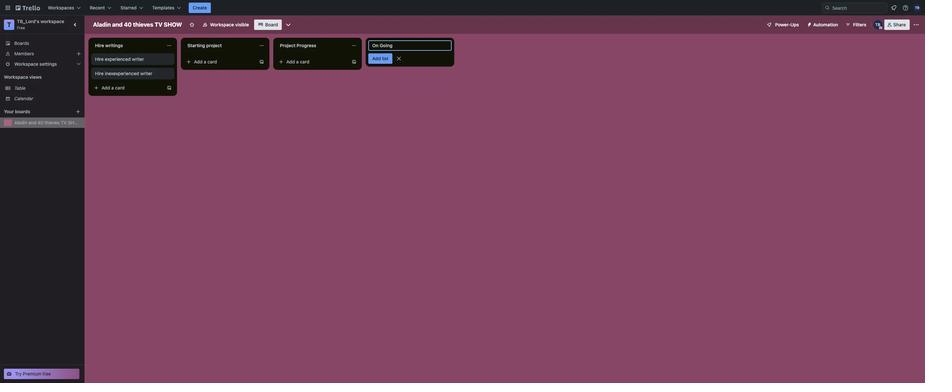 Task type: locate. For each thing, give the bounding box(es) containing it.
show down add board icon
[[68, 120, 82, 125]]

1 horizontal spatial tv
[[155, 21, 163, 28]]

cancel list editing image
[[396, 55, 403, 62]]

Enter list title… text field
[[369, 40, 452, 51]]

templates
[[152, 5, 175, 10]]

calendar
[[14, 96, 33, 101]]

1 horizontal spatial aladin
[[93, 21, 111, 28]]

show inside text box
[[164, 21, 182, 28]]

0 horizontal spatial card
[[115, 85, 125, 91]]

filters
[[854, 22, 867, 27]]

2 create from template… image from the left
[[352, 59, 357, 64]]

show down the templates dropdown button
[[164, 21, 182, 28]]

0 vertical spatial and
[[112, 21, 123, 28]]

tv down templates
[[155, 21, 163, 28]]

power-
[[776, 22, 791, 27]]

tv inside aladin and 40 thieves tv show link
[[61, 120, 67, 125]]

your boards
[[4, 109, 30, 114]]

share
[[894, 22, 907, 27]]

0 horizontal spatial create from template… image
[[259, 59, 264, 64]]

tv
[[155, 21, 163, 28], [61, 120, 67, 125]]

add a card button
[[184, 57, 257, 67], [276, 57, 349, 67], [91, 83, 164, 93]]

1 horizontal spatial 40
[[124, 21, 132, 28]]

1 vertical spatial hire
[[95, 56, 104, 62]]

workspace
[[210, 22, 234, 27], [14, 61, 38, 67], [4, 74, 28, 80]]

boards
[[14, 40, 29, 46]]

0 horizontal spatial show
[[68, 120, 82, 125]]

aladin inside text box
[[93, 21, 111, 28]]

power-ups button
[[763, 20, 804, 30]]

add a card button down starting project text field
[[184, 57, 257, 67]]

workspace views
[[4, 74, 42, 80]]

workspace
[[41, 19, 64, 24]]

a for progress
[[296, 59, 299, 64]]

and
[[112, 21, 123, 28], [29, 120, 36, 125]]

1 horizontal spatial a
[[204, 59, 206, 64]]

automation button
[[805, 20, 843, 30]]

add a card for progress
[[287, 59, 310, 64]]

Starting project text field
[[184, 40, 255, 51]]

hire inside text field
[[95, 43, 104, 48]]

card down project
[[208, 59, 217, 64]]

and down your boards with 1 items element
[[29, 120, 36, 125]]

card down progress
[[300, 59, 310, 64]]

0 horizontal spatial add a card button
[[91, 83, 164, 93]]

a down inexexperienced
[[111, 85, 114, 91]]

40
[[124, 21, 132, 28], [38, 120, 43, 125]]

1 horizontal spatial add a card
[[194, 59, 217, 64]]

2 horizontal spatial a
[[296, 59, 299, 64]]

1 hire from the top
[[95, 43, 104, 48]]

0 vertical spatial workspace
[[210, 22, 234, 27]]

project
[[280, 43, 296, 48]]

0 horizontal spatial tv
[[61, 120, 67, 125]]

table link
[[14, 85, 81, 92]]

thieves down your boards with 1 items element
[[45, 120, 60, 125]]

your
[[4, 109, 14, 114]]

hire for hire experienced writer
[[95, 56, 104, 62]]

create from template… image
[[259, 59, 264, 64], [352, 59, 357, 64]]

writer down hire experienced writer link
[[140, 71, 152, 76]]

writer
[[132, 56, 144, 62], [140, 71, 152, 76]]

1 horizontal spatial and
[[112, 21, 123, 28]]

add for starting project
[[194, 59, 203, 64]]

add down project
[[287, 59, 295, 64]]

add a card down inexexperienced
[[102, 85, 125, 91]]

40 down your boards with 1 items element
[[38, 120, 43, 125]]

add for hire writings
[[102, 85, 110, 91]]

hire
[[95, 43, 104, 48], [95, 56, 104, 62], [95, 71, 104, 76]]

workspace down members
[[14, 61, 38, 67]]

1 horizontal spatial create from template… image
[[352, 59, 357, 64]]

this member is an admin of this board. image
[[880, 26, 883, 29]]

t link
[[4, 20, 14, 30]]

workspace settings
[[14, 61, 57, 67]]

hire for hire inexexperienced writer
[[95, 71, 104, 76]]

0 vertical spatial writer
[[132, 56, 144, 62]]

add board image
[[76, 109, 81, 114]]

card down inexexperienced
[[115, 85, 125, 91]]

aladin down boards
[[14, 120, 27, 125]]

board
[[265, 22, 278, 27]]

2 horizontal spatial card
[[300, 59, 310, 64]]

settings
[[40, 61, 57, 67]]

0 horizontal spatial add a card
[[102, 85, 125, 91]]

add down inexexperienced
[[102, 85, 110, 91]]

try premium free
[[15, 371, 51, 377]]

1 vertical spatial thieves
[[45, 120, 60, 125]]

0 vertical spatial thieves
[[133, 21, 153, 28]]

0 horizontal spatial thieves
[[45, 120, 60, 125]]

tv inside aladin and 40 thieves tv show text box
[[155, 21, 163, 28]]

tv down calendar link
[[61, 120, 67, 125]]

workspace inside button
[[210, 22, 234, 27]]

add a card button down project progress text field
[[276, 57, 349, 67]]

writer for hire inexexperienced writer
[[140, 71, 152, 76]]

create from template… image for starting project
[[259, 59, 264, 64]]

1 horizontal spatial aladin and 40 thieves tv show
[[93, 21, 182, 28]]

1 vertical spatial workspace
[[14, 61, 38, 67]]

hire experienced writer
[[95, 56, 144, 62]]

thieves down starred dropdown button
[[133, 21, 153, 28]]

1 vertical spatial show
[[68, 120, 82, 125]]

aladin and 40 thieves tv show
[[93, 21, 182, 28], [14, 120, 82, 125]]

0 horizontal spatial a
[[111, 85, 114, 91]]

1 horizontal spatial thieves
[[133, 21, 153, 28]]

hire left inexexperienced
[[95, 71, 104, 76]]

3 hire from the top
[[95, 71, 104, 76]]

2 horizontal spatial add a card button
[[276, 57, 349, 67]]

1 vertical spatial 40
[[38, 120, 43, 125]]

0 vertical spatial aladin
[[93, 21, 111, 28]]

0 horizontal spatial aladin and 40 thieves tv show
[[14, 120, 82, 125]]

0 horizontal spatial and
[[29, 120, 36, 125]]

a
[[204, 59, 206, 64], [296, 59, 299, 64], [111, 85, 114, 91]]

aladin and 40 thieves tv show down starred dropdown button
[[93, 21, 182, 28]]

add a card down project progress
[[287, 59, 310, 64]]

add down starting
[[194, 59, 203, 64]]

1 horizontal spatial show
[[164, 21, 182, 28]]

0 horizontal spatial aladin
[[14, 120, 27, 125]]

create from template… image
[[167, 85, 172, 91]]

a down the starting project
[[204, 59, 206, 64]]

workspace for workspace views
[[4, 74, 28, 80]]

workspace for workspace settings
[[14, 61, 38, 67]]

add left list
[[373, 56, 381, 61]]

add for project progress
[[287, 59, 295, 64]]

try premium free button
[[4, 369, 79, 379]]

try
[[15, 371, 22, 377]]

hire down the hire writings
[[95, 56, 104, 62]]

add a card
[[194, 59, 217, 64], [287, 59, 310, 64], [102, 85, 125, 91]]

workspace settings button
[[0, 59, 85, 69]]

1 horizontal spatial card
[[208, 59, 217, 64]]

and down starred
[[112, 21, 123, 28]]

card for project
[[208, 59, 217, 64]]

open information menu image
[[903, 5, 910, 11]]

hire for hire writings
[[95, 43, 104, 48]]

workspace inside popup button
[[14, 61, 38, 67]]

40 inside aladin and 40 thieves tv show link
[[38, 120, 43, 125]]

workspace left visible
[[210, 22, 234, 27]]

aladin and 40 thieves tv show inside text box
[[93, 21, 182, 28]]

0 vertical spatial show
[[164, 21, 182, 28]]

and inside text box
[[112, 21, 123, 28]]

project progress
[[280, 43, 317, 48]]

show
[[164, 21, 182, 28], [68, 120, 82, 125]]

1 vertical spatial aladin and 40 thieves tv show
[[14, 120, 82, 125]]

2 vertical spatial workspace
[[4, 74, 28, 80]]

project
[[206, 43, 222, 48]]

1 vertical spatial writer
[[140, 71, 152, 76]]

sm image
[[805, 20, 814, 29]]

create
[[193, 5, 207, 10]]

add a card for project
[[194, 59, 217, 64]]

thieves
[[133, 21, 153, 28], [45, 120, 60, 125]]

aladin
[[93, 21, 111, 28], [14, 120, 27, 125]]

40 down starred
[[124, 21, 132, 28]]

0 horizontal spatial 40
[[38, 120, 43, 125]]

aladin and 40 thieves tv show down your boards with 1 items element
[[14, 120, 82, 125]]

tb_lord's
[[17, 19, 39, 24]]

workspace up table on the top left of the page
[[4, 74, 28, 80]]

2 hire from the top
[[95, 56, 104, 62]]

0 vertical spatial aladin and 40 thieves tv show
[[93, 21, 182, 28]]

t
[[7, 21, 11, 28]]

2 vertical spatial hire
[[95, 71, 104, 76]]

a down project progress
[[296, 59, 299, 64]]

0 vertical spatial 40
[[124, 21, 132, 28]]

tb_lord's workspace free
[[17, 19, 64, 30]]

card for writings
[[115, 85, 125, 91]]

hire left writings
[[95, 43, 104, 48]]

card
[[208, 59, 217, 64], [300, 59, 310, 64], [115, 85, 125, 91]]

tb_lord (tylerblack44) image
[[874, 20, 883, 29]]

Search field
[[831, 3, 888, 13]]

1 create from template… image from the left
[[259, 59, 264, 64]]

2 horizontal spatial add a card
[[287, 59, 310, 64]]

add a card button down hire inexexperienced writer
[[91, 83, 164, 93]]

add
[[373, 56, 381, 61], [194, 59, 203, 64], [287, 59, 295, 64], [102, 85, 110, 91]]

starting project
[[188, 43, 222, 48]]

writer up hire inexexperienced writer link
[[132, 56, 144, 62]]

1 vertical spatial tv
[[61, 120, 67, 125]]

writings
[[105, 43, 123, 48]]

workspace visible
[[210, 22, 249, 27]]

0 vertical spatial hire
[[95, 43, 104, 48]]

1 horizontal spatial add a card button
[[184, 57, 257, 67]]

add a card down the starting project
[[194, 59, 217, 64]]

0 vertical spatial tv
[[155, 21, 163, 28]]

calendar link
[[14, 95, 81, 102]]

starred
[[121, 5, 137, 10]]

aladin down recent popup button
[[93, 21, 111, 28]]



Task type: vqa. For each thing, say whether or not it's contained in the screenshot.
Create from template… icon to the bottom
yes



Task type: describe. For each thing, give the bounding box(es) containing it.
add inside button
[[373, 56, 381, 61]]

members
[[14, 51, 34, 56]]

Hire writings text field
[[91, 40, 163, 51]]

starred button
[[117, 3, 147, 13]]

star or unstar board image
[[189, 22, 195, 27]]

list
[[382, 56, 389, 61]]

search image
[[826, 5, 831, 10]]

hire experienced writer link
[[95, 56, 171, 63]]

workspace visible button
[[199, 20, 253, 30]]

customize views image
[[285, 21, 292, 28]]

boards link
[[0, 38, 85, 49]]

boards
[[15, 109, 30, 114]]

progress
[[297, 43, 317, 48]]

thieves inside text box
[[133, 21, 153, 28]]

recent button
[[86, 3, 115, 13]]

workspaces button
[[44, 3, 85, 13]]

table
[[14, 85, 26, 91]]

create from template… image for project progress
[[352, 59, 357, 64]]

starting
[[188, 43, 205, 48]]

your boards with 1 items element
[[4, 108, 66, 116]]

add a card button for writings
[[91, 83, 164, 93]]

filters button
[[844, 20, 869, 30]]

add a card button for progress
[[276, 57, 349, 67]]

tyler black (tylerblack44) image
[[914, 4, 922, 12]]

views
[[29, 74, 42, 80]]

aladin and 40 thieves tv show link
[[14, 120, 82, 126]]

1 vertical spatial aladin
[[14, 120, 27, 125]]

experienced
[[105, 56, 131, 62]]

ups
[[791, 22, 800, 27]]

primary element
[[0, 0, 926, 16]]

40 inside aladin and 40 thieves tv show text box
[[124, 21, 132, 28]]

Board name text field
[[90, 20, 185, 30]]

a for writings
[[111, 85, 114, 91]]

a for project
[[204, 59, 206, 64]]

add a card for writings
[[102, 85, 125, 91]]

create button
[[189, 3, 211, 13]]

add list button
[[369, 53, 393, 64]]

power-ups
[[776, 22, 800, 27]]

hire inexexperienced writer
[[95, 71, 152, 76]]

share button
[[885, 20, 911, 30]]

templates button
[[148, 3, 185, 13]]

show menu image
[[914, 21, 920, 28]]

free
[[43, 371, 51, 377]]

premium
[[23, 371, 41, 377]]

0 notifications image
[[891, 4, 899, 12]]

recent
[[90, 5, 105, 10]]

board link
[[254, 20, 282, 30]]

add list
[[373, 56, 389, 61]]

inexexperienced
[[105, 71, 139, 76]]

tb_lord's workspace link
[[17, 19, 64, 24]]

hire inexexperienced writer link
[[95, 70, 171, 77]]

1 vertical spatial and
[[29, 120, 36, 125]]

workspace navigation collapse icon image
[[71, 20, 80, 29]]

writer for hire experienced writer
[[132, 56, 144, 62]]

add a card button for project
[[184, 57, 257, 67]]

automation
[[814, 22, 839, 27]]

hire writings
[[95, 43, 123, 48]]

free
[[17, 25, 25, 30]]

workspaces
[[48, 5, 74, 10]]

members link
[[0, 49, 85, 59]]

visible
[[235, 22, 249, 27]]

workspace for workspace visible
[[210, 22, 234, 27]]

card for progress
[[300, 59, 310, 64]]

back to home image
[[16, 3, 40, 13]]

Project Progress text field
[[276, 40, 348, 51]]



